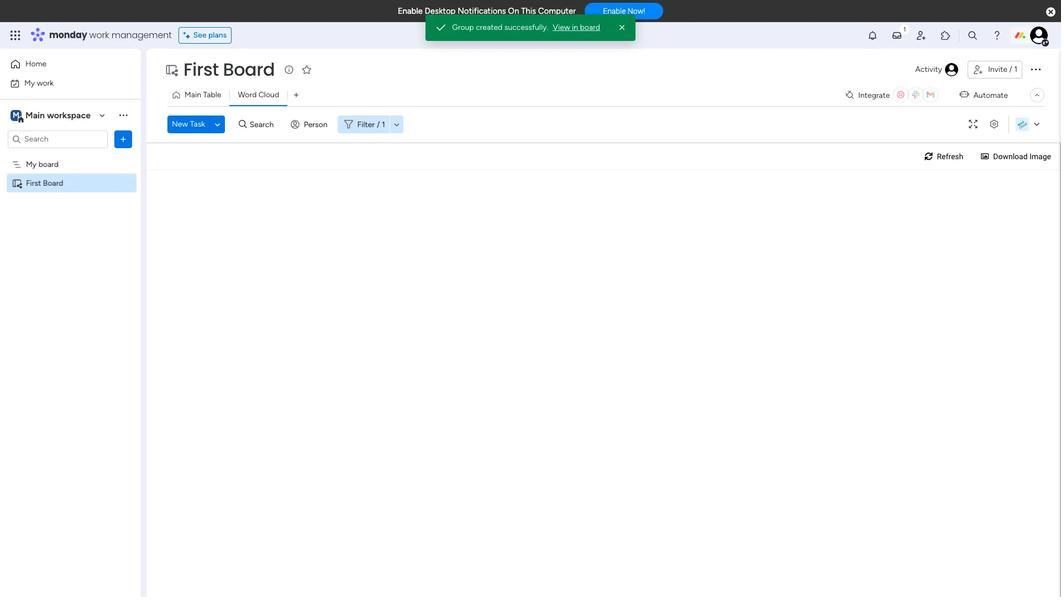 Task type: vqa. For each thing, say whether or not it's contained in the screenshot.
alert containing Group created successfully.
yes



Task type: describe. For each thing, give the bounding box(es) containing it.
angle down image
[[215, 120, 220, 129]]

1 image
[[900, 23, 910, 35]]

enable for enable desktop notifications on this computer
[[398, 6, 423, 16]]

table
[[203, 90, 221, 100]]

new task
[[172, 119, 205, 129]]

invite members image
[[916, 30, 927, 41]]

desktop
[[425, 6, 456, 16]]

see plans
[[193, 30, 227, 40]]

m
[[13, 110, 19, 120]]

main workspace
[[25, 110, 91, 120]]

open full screen image
[[965, 120, 983, 129]]

filter / 1
[[357, 120, 385, 129]]

enable desktop notifications on this computer
[[398, 6, 576, 16]]

workspace
[[47, 110, 91, 120]]

new task button
[[168, 116, 210, 133]]

home
[[25, 59, 47, 69]]

add view image
[[294, 91, 299, 99]]

invite
[[989, 65, 1008, 74]]

monday
[[49, 29, 87, 41]]

workspace image
[[11, 109, 22, 121]]

dapulse integrations image
[[846, 91, 854, 99]]

enable now!
[[603, 7, 645, 16]]

person button
[[286, 116, 334, 133]]

this
[[521, 6, 536, 16]]

word cloud
[[238, 90, 279, 100]]

shareable board image
[[165, 63, 178, 76]]

now!
[[628, 7, 645, 16]]

arrow down image
[[390, 118, 404, 131]]

see
[[193, 30, 207, 40]]

close image
[[617, 22, 628, 33]]

my board
[[26, 160, 59, 169]]

group created successfully. view in board
[[452, 23, 600, 32]]

main table
[[185, 90, 221, 100]]

show board description image
[[283, 64, 296, 75]]

first inside list box
[[26, 178, 41, 188]]

0 horizontal spatial first board
[[26, 178, 63, 188]]

automate
[[974, 90, 1009, 100]]

invite / 1 button
[[968, 61, 1023, 79]]

search everything image
[[968, 30, 979, 41]]

apps image
[[941, 30, 952, 41]]

1 horizontal spatial board
[[580, 23, 600, 32]]

created
[[476, 23, 503, 32]]

group
[[452, 23, 474, 32]]

successfully.
[[505, 23, 549, 32]]

enable for enable now!
[[603, 7, 626, 16]]

shareable board image
[[12, 178, 22, 188]]

workspace selection element
[[11, 109, 92, 123]]

cloud
[[259, 90, 279, 100]]

1 horizontal spatial first board
[[184, 57, 275, 82]]

invite / 1
[[989, 65, 1018, 74]]

computer
[[538, 6, 576, 16]]

0 vertical spatial board
[[223, 57, 275, 82]]



Task type: locate. For each thing, give the bounding box(es) containing it.
/ inside button
[[1010, 65, 1013, 74]]

first board up table
[[184, 57, 275, 82]]

select product image
[[10, 30, 21, 41]]

enable
[[398, 6, 423, 16], [603, 7, 626, 16]]

1 horizontal spatial main
[[185, 90, 201, 100]]

board inside list box
[[43, 178, 63, 188]]

my work button
[[7, 74, 119, 92]]

my inside list box
[[26, 160, 37, 169]]

enable left desktop
[[398, 6, 423, 16]]

1 left arrow down image
[[382, 120, 385, 129]]

board
[[580, 23, 600, 32], [39, 160, 59, 169]]

home button
[[7, 55, 119, 73]]

1 horizontal spatial work
[[89, 29, 109, 41]]

/ for filter
[[377, 120, 380, 129]]

view
[[553, 23, 570, 32]]

help image
[[992, 30, 1003, 41]]

enable up close image
[[603, 7, 626, 16]]

work right monday
[[89, 29, 109, 41]]

my for my board
[[26, 160, 37, 169]]

main for main table
[[185, 90, 201, 100]]

/ right invite
[[1010, 65, 1013, 74]]

1 inside button
[[1015, 65, 1018, 74]]

board right the in
[[580, 23, 600, 32]]

board down my board
[[43, 178, 63, 188]]

plans
[[208, 30, 227, 40]]

inbox image
[[892, 30, 903, 41]]

person
[[304, 120, 328, 129]]

my inside 'button'
[[24, 78, 35, 88]]

board inside list box
[[39, 160, 59, 169]]

my work
[[24, 78, 54, 88]]

0 horizontal spatial work
[[37, 78, 54, 88]]

activity button
[[911, 61, 964, 79]]

management
[[112, 29, 172, 41]]

main table button
[[168, 86, 230, 104]]

notifications
[[458, 6, 506, 16]]

/
[[1010, 65, 1013, 74], [377, 120, 380, 129]]

alert
[[426, 14, 636, 41]]

list box containing my board
[[0, 153, 141, 342]]

task
[[190, 119, 205, 129]]

work for monday
[[89, 29, 109, 41]]

main for main workspace
[[25, 110, 45, 120]]

0 horizontal spatial /
[[377, 120, 380, 129]]

1 vertical spatial 1
[[382, 120, 385, 129]]

my for my work
[[24, 78, 35, 88]]

0 horizontal spatial first
[[26, 178, 41, 188]]

0 vertical spatial my
[[24, 78, 35, 88]]

word cloud button
[[230, 86, 288, 104]]

1 horizontal spatial /
[[1010, 65, 1013, 74]]

board up word
[[223, 57, 275, 82]]

enable now! button
[[585, 3, 664, 19]]

settings image
[[986, 120, 1004, 129]]

main
[[185, 90, 201, 100], [25, 110, 45, 120]]

my
[[24, 78, 35, 88], [26, 160, 37, 169]]

1 vertical spatial board
[[43, 178, 63, 188]]

1 for filter / 1
[[382, 120, 385, 129]]

main left table
[[185, 90, 201, 100]]

workspace options image
[[118, 110, 129, 121]]

options image
[[1030, 62, 1043, 76]]

1 for invite / 1
[[1015, 65, 1018, 74]]

First Board field
[[181, 57, 278, 82]]

filter
[[357, 120, 375, 129]]

0 vertical spatial /
[[1010, 65, 1013, 74]]

0 horizontal spatial main
[[25, 110, 45, 120]]

/ for invite
[[1010, 65, 1013, 74]]

1 vertical spatial /
[[377, 120, 380, 129]]

v2 search image
[[239, 118, 247, 131]]

first up main table on the left
[[184, 57, 219, 82]]

0 vertical spatial board
[[580, 23, 600, 32]]

jacob simon image
[[1031, 27, 1048, 44]]

1 horizontal spatial board
[[223, 57, 275, 82]]

on
[[508, 6, 519, 16]]

1 horizontal spatial enable
[[603, 7, 626, 16]]

1 horizontal spatial 1
[[1015, 65, 1018, 74]]

monday work management
[[49, 29, 172, 41]]

enable inside button
[[603, 7, 626, 16]]

my down the home
[[24, 78, 35, 88]]

0 horizontal spatial enable
[[398, 6, 423, 16]]

work inside my work 'button'
[[37, 78, 54, 88]]

0 vertical spatial first board
[[184, 57, 275, 82]]

options image
[[118, 134, 129, 145]]

0 horizontal spatial board
[[39, 160, 59, 169]]

0 horizontal spatial 1
[[382, 120, 385, 129]]

/ right 'filter'
[[377, 120, 380, 129]]

first
[[184, 57, 219, 82], [26, 178, 41, 188]]

work
[[89, 29, 109, 41], [37, 78, 54, 88]]

1 vertical spatial main
[[25, 110, 45, 120]]

work down the home
[[37, 78, 54, 88]]

collapse board header image
[[1033, 91, 1042, 100]]

in
[[572, 23, 578, 32]]

main right workspace image
[[25, 110, 45, 120]]

first board down my board
[[26, 178, 63, 188]]

1 right invite
[[1015, 65, 1018, 74]]

word
[[238, 90, 257, 100]]

1 vertical spatial my
[[26, 160, 37, 169]]

see plans button
[[178, 27, 232, 44]]

new
[[172, 119, 188, 129]]

1 vertical spatial first
[[26, 178, 41, 188]]

1 horizontal spatial first
[[184, 57, 219, 82]]

option
[[0, 154, 141, 156]]

0 vertical spatial main
[[185, 90, 201, 100]]

Search in workspace field
[[23, 133, 92, 145]]

dapulse close image
[[1047, 7, 1056, 18]]

notifications image
[[868, 30, 879, 41]]

0 vertical spatial first
[[184, 57, 219, 82]]

activity
[[916, 65, 943, 74]]

work for my
[[37, 78, 54, 88]]

autopilot image
[[960, 88, 970, 102]]

Search field
[[247, 117, 280, 132]]

1
[[1015, 65, 1018, 74], [382, 120, 385, 129]]

list box
[[0, 153, 141, 342]]

board
[[223, 57, 275, 82], [43, 178, 63, 188]]

main inside "button"
[[185, 90, 201, 100]]

0 vertical spatial 1
[[1015, 65, 1018, 74]]

0 horizontal spatial board
[[43, 178, 63, 188]]

alert containing group created successfully.
[[426, 14, 636, 41]]

integrate
[[859, 90, 890, 100]]

my down search in workspace field
[[26, 160, 37, 169]]

1 vertical spatial board
[[39, 160, 59, 169]]

0 vertical spatial work
[[89, 29, 109, 41]]

first board
[[184, 57, 275, 82], [26, 178, 63, 188]]

view in board link
[[553, 22, 600, 33]]

add to favorites image
[[302, 64, 313, 75]]

1 vertical spatial first board
[[26, 178, 63, 188]]

first right shareable board icon
[[26, 178, 41, 188]]

1 vertical spatial work
[[37, 78, 54, 88]]

board down search in workspace field
[[39, 160, 59, 169]]

main inside workspace selection element
[[25, 110, 45, 120]]



